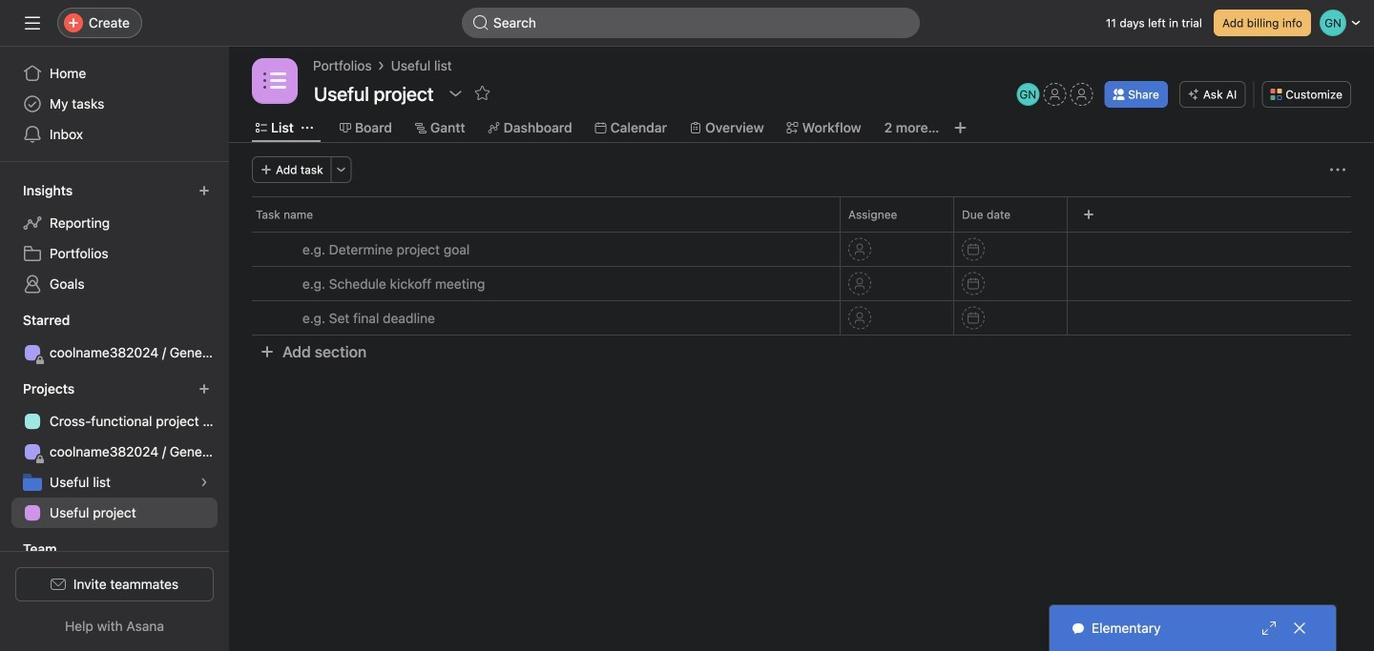 Task type: vqa. For each thing, say whether or not it's contained in the screenshot.
the trial
no



Task type: locate. For each thing, give the bounding box(es) containing it.
new insights image
[[198, 185, 210, 197]]

close image
[[1292, 621, 1307, 636]]

list box
[[462, 8, 920, 38]]

starred element
[[0, 303, 229, 372]]

isinverse image
[[473, 15, 489, 31]]

see details, useful list image
[[198, 477, 210, 489]]

projects element
[[0, 372, 229, 532]]

collapse section image
[[2, 542, 17, 557]]

hide sidebar image
[[25, 15, 40, 31]]

row
[[229, 197, 1374, 232], [252, 231, 1351, 233], [229, 232, 1374, 267], [229, 266, 1374, 302], [229, 301, 1374, 336]]

list image
[[263, 70, 286, 93]]

None text field
[[309, 76, 439, 111]]

new project or portfolio image
[[198, 384, 210, 395]]

add to starred image
[[475, 86, 490, 101]]



Task type: describe. For each thing, give the bounding box(es) containing it.
expand elementary image
[[1262, 621, 1277, 636]]

global element
[[0, 47, 229, 161]]

more actions image
[[336, 164, 347, 176]]

tab actions image
[[301, 122, 313, 134]]

insights element
[[0, 174, 229, 303]]

gn image
[[1019, 83, 1036, 106]]

add field image
[[1083, 209, 1095, 220]]

show options image
[[448, 86, 463, 101]]



